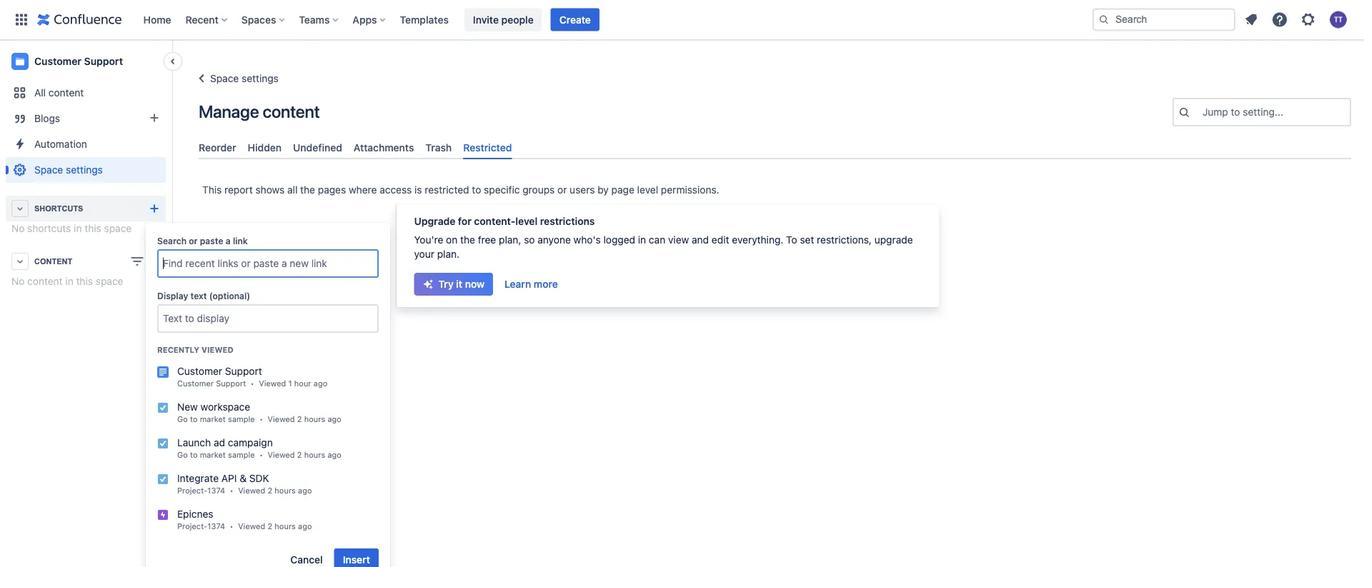 Task type: locate. For each thing, give the bounding box(es) containing it.
1 vertical spatial level
[[516, 216, 538, 227]]

upgrade
[[875, 234, 913, 246]]

1 vertical spatial this
[[76, 276, 93, 287]]

2 down integrate api & sdk option
[[268, 522, 272, 531]]

0 horizontal spatial space settings
[[34, 164, 103, 176]]

• up campaign
[[259, 415, 263, 424]]

hours down the hour at the left of the page
[[304, 415, 325, 424]]

2 down sdk
[[268, 486, 272, 496]]

no down content dropdown button
[[11, 276, 25, 287]]

0 horizontal spatial in
[[65, 276, 73, 287]]

appswitcher icon image
[[13, 11, 30, 28]]

market down workspace
[[200, 415, 226, 424]]

viewed right recently
[[201, 346, 233, 355]]

it
[[456, 279, 462, 290]]

• down integrate api & sdk project-1374 • viewed 2 hours ago at the bottom of the page
[[230, 522, 234, 531]]

viewed left 1
[[259, 379, 286, 388]]

project- down integrate
[[177, 486, 207, 496]]

add shortcut image
[[146, 200, 163, 217]]

1 horizontal spatial in
[[74, 223, 82, 234]]

edit
[[712, 234, 729, 246]]

2 inside new workspace go to market sample • viewed 2 hours ago
[[297, 415, 302, 424]]

customer inside space element
[[34, 55, 82, 67]]

1 vertical spatial support
[[225, 366, 262, 377]]

search
[[157, 236, 187, 246]]

in down content
[[65, 276, 73, 287]]

list item image left epicnes
[[157, 510, 169, 521]]

market inside new workspace go to market sample • viewed 2 hours ago
[[200, 415, 226, 424]]

support inside space element
[[84, 55, 123, 67]]

space settings inside space element
[[34, 164, 103, 176]]

2 inside launch ad campaign go to market sample • viewed 2 hours ago
[[297, 451, 302, 460]]

1 vertical spatial customer
[[177, 366, 222, 377]]

to down launch
[[190, 451, 198, 460]]

2 inside epicnes project-1374 • viewed 2 hours ago
[[268, 522, 272, 531]]

0 vertical spatial this
[[85, 223, 101, 234]]

paste
[[200, 236, 223, 246]]

0 vertical spatial no
[[11, 223, 25, 234]]

2 down the hour at the left of the page
[[297, 415, 302, 424]]

settings up manage content at the left of page
[[242, 73, 279, 84]]

home link
[[139, 8, 176, 31]]

more
[[534, 279, 558, 290]]

go
[[177, 415, 188, 424], [177, 451, 188, 460]]

1374 down api
[[207, 486, 225, 496]]

this down content dropdown button
[[76, 276, 93, 287]]

0 horizontal spatial level
[[516, 216, 538, 227]]

1 horizontal spatial or
[[558, 184, 567, 196]]

1 no from the top
[[11, 223, 25, 234]]

level
[[637, 184, 658, 196], [516, 216, 538, 227]]

teams
[[299, 14, 330, 25]]

is
[[415, 184, 422, 196]]

1 horizontal spatial the
[[460, 234, 475, 246]]

in down shortcuts dropdown button
[[74, 223, 82, 234]]

global element
[[9, 0, 1090, 40]]

customer up all content
[[34, 55, 82, 67]]

so
[[524, 234, 535, 246]]

or left paste
[[189, 236, 198, 246]]

space element
[[0, 0, 1364, 567]]

apps
[[353, 14, 377, 25]]

0 vertical spatial the
[[300, 184, 315, 196]]

viewed up launch ad campaign option
[[268, 415, 295, 424]]

level inside upgrade for content-level restrictions you're on the free plan, so anyone who's logged in can view and edit everything. to set restrictions, upgrade your plan.
[[516, 216, 538, 227]]

confluence image
[[37, 11, 122, 28], [37, 11, 122, 28]]

access
[[380, 184, 412, 196]]

recently viewed list box
[[146, 359, 390, 537]]

1
[[288, 379, 292, 388]]

hour
[[294, 379, 311, 388]]

no content in this space
[[11, 276, 123, 287]]

1 project- from the top
[[177, 486, 207, 496]]

1374 down epicnes
[[207, 522, 225, 531]]

1374 inside epicnes project-1374 • viewed 2 hours ago
[[207, 522, 225, 531]]

1 horizontal spatial level
[[637, 184, 658, 196]]

list item image left launch
[[157, 438, 169, 450]]

level up so
[[516, 216, 538, 227]]

content
[[48, 87, 84, 99], [263, 101, 320, 121], [27, 276, 63, 287]]

list item image
[[157, 367, 169, 378], [157, 438, 169, 450], [157, 474, 169, 485], [157, 510, 169, 521]]

0 horizontal spatial or
[[189, 236, 198, 246]]

0 vertical spatial customer
[[34, 55, 82, 67]]

2 go from the top
[[177, 451, 188, 460]]

reorder
[[199, 142, 236, 153]]

1 vertical spatial the
[[460, 234, 475, 246]]

customer support link
[[6, 47, 166, 76]]

1 vertical spatial settings
[[66, 164, 103, 176]]

restrictions,
[[817, 234, 872, 246]]

hours up cancel button
[[275, 522, 296, 531]]

ago inside integrate api & sdk project-1374 • viewed 2 hours ago
[[298, 486, 312, 496]]

to inside new workspace go to market sample • viewed 2 hours ago
[[190, 415, 198, 424]]

0 vertical spatial space
[[104, 223, 132, 234]]

in left can
[[638, 234, 646, 246]]

epicnes option
[[146, 502, 390, 537]]

market
[[200, 415, 226, 424], [200, 451, 226, 460]]

content right 'all'
[[48, 87, 84, 99]]

ago
[[314, 379, 327, 388], [328, 415, 342, 424], [328, 451, 342, 460], [298, 486, 312, 496], [298, 522, 312, 531]]

restricted
[[425, 184, 469, 196]]

to
[[786, 234, 797, 246]]

setting...
[[1243, 106, 1284, 118]]

0 vertical spatial settings
[[242, 73, 279, 84]]

&
[[240, 473, 247, 485]]

no for no shortcuts in this space
[[11, 223, 25, 234]]

space settings link
[[193, 70, 279, 87], [6, 157, 166, 183]]

sample down workspace
[[228, 415, 255, 424]]

try it now button
[[414, 273, 493, 296]]

customer up new
[[177, 379, 214, 388]]

invite people
[[473, 14, 534, 25]]

0 vertical spatial content
[[48, 87, 84, 99]]

space settings link down automation
[[6, 157, 166, 183]]

list item image inside epicnes option
[[157, 510, 169, 521]]

1 go from the top
[[177, 415, 188, 424]]

sdk
[[249, 473, 269, 485]]

api
[[221, 473, 237, 485]]

list item image inside customer support option
[[157, 367, 169, 378]]

0 vertical spatial space
[[210, 73, 239, 84]]

1 sample from the top
[[228, 415, 255, 424]]

•
[[251, 379, 254, 388], [259, 415, 263, 424], [259, 451, 263, 460], [230, 486, 234, 496], [230, 522, 234, 531]]

Search or paste a link field
[[159, 251, 377, 277]]

and
[[692, 234, 709, 246]]

2 inside integrate api & sdk project-1374 • viewed 2 hours ago
[[268, 486, 272, 496]]

1 vertical spatial no
[[11, 276, 25, 287]]

groups
[[523, 184, 555, 196]]

2 vertical spatial content
[[27, 276, 63, 287]]

content up undefined
[[263, 101, 320, 121]]

list item image left integrate
[[157, 474, 169, 485]]

the right the all
[[300, 184, 315, 196]]

2 sample from the top
[[228, 451, 255, 460]]

content button
[[6, 249, 166, 274]]

to down new
[[190, 415, 198, 424]]

market down ad
[[200, 451, 226, 460]]

launch ad campaign option
[[146, 430, 390, 466]]

viewed down sdk
[[238, 486, 265, 496]]

tab list
[[193, 136, 1357, 160]]

1 market from the top
[[200, 415, 226, 424]]

1 1374 from the top
[[207, 486, 225, 496]]

0 horizontal spatial space settings link
[[6, 157, 166, 183]]

sample down campaign
[[228, 451, 255, 460]]

level right page
[[637, 184, 658, 196]]

space settings up manage content at the left of page
[[210, 73, 279, 84]]

or left users
[[558, 184, 567, 196]]

2 market from the top
[[200, 451, 226, 460]]

1 vertical spatial space
[[34, 164, 63, 176]]

upgrade
[[414, 216, 456, 227]]

hours up epicnes option
[[275, 486, 296, 496]]

2 up integrate api & sdk option
[[297, 451, 302, 460]]

in
[[74, 223, 82, 234], [638, 234, 646, 246], [65, 276, 73, 287]]

hours inside launch ad campaign go to market sample • viewed 2 hours ago
[[304, 451, 325, 460]]

hours inside integrate api & sdk project-1374 • viewed 2 hours ago
[[275, 486, 296, 496]]

page
[[612, 184, 635, 196]]

space down automation
[[34, 164, 63, 176]]

viewed inside epicnes project-1374 • viewed 2 hours ago
[[238, 522, 265, 531]]

this down shortcuts dropdown button
[[85, 223, 101, 234]]

list item image for integrate
[[157, 474, 169, 485]]

content-
[[474, 216, 516, 227]]

to
[[1231, 106, 1240, 118], [472, 184, 481, 196], [190, 415, 198, 424], [190, 451, 198, 460]]

• down campaign
[[259, 451, 263, 460]]

settings down automation link
[[66, 164, 103, 176]]

spaces
[[241, 14, 276, 25]]

attachments link
[[348, 136, 420, 160]]

space down shortcuts dropdown button
[[104, 223, 132, 234]]

• down api
[[230, 486, 234, 496]]

4 list item image from the top
[[157, 510, 169, 521]]

• inside integrate api & sdk project-1374 • viewed 2 hours ago
[[230, 486, 234, 496]]

ago inside customer support customer support • viewed 1 hour ago
[[314, 379, 327, 388]]

2 1374 from the top
[[207, 522, 225, 531]]

project- inside integrate api & sdk project-1374 • viewed 2 hours ago
[[177, 486, 207, 496]]

0 horizontal spatial settings
[[66, 164, 103, 176]]

list item image down recently
[[157, 367, 169, 378]]

new workspace go to market sample • viewed 2 hours ago
[[177, 401, 342, 424]]

hidden
[[248, 142, 282, 153]]

1 vertical spatial sample
[[228, 451, 255, 460]]

1 vertical spatial project-
[[177, 522, 207, 531]]

ago inside epicnes project-1374 • viewed 2 hours ago
[[298, 522, 312, 531]]

1 vertical spatial go
[[177, 451, 188, 460]]

customer support customer support • viewed 1 hour ago
[[177, 366, 327, 388]]

(optional)
[[209, 291, 250, 301]]

3 list item image from the top
[[157, 474, 169, 485]]

list item image inside integrate api & sdk option
[[157, 474, 169, 485]]

space down content dropdown button
[[96, 276, 123, 287]]

recently viewed
[[157, 346, 233, 355]]

tab list containing reorder
[[193, 136, 1357, 160]]

settings inside space element
[[66, 164, 103, 176]]

go down launch
[[177, 451, 188, 460]]

1 vertical spatial content
[[263, 101, 320, 121]]

space up 'manage'
[[210, 73, 239, 84]]

the right on
[[460, 234, 475, 246]]

0 horizontal spatial the
[[300, 184, 315, 196]]

0 vertical spatial sample
[[228, 415, 255, 424]]

this
[[85, 223, 101, 234], [76, 276, 93, 287]]

help icon image
[[1271, 11, 1289, 28]]

apps button
[[348, 8, 391, 31]]

go down new
[[177, 415, 188, 424]]

hours inside epicnes project-1374 • viewed 2 hours ago
[[275, 522, 296, 531]]

no left "shortcuts"
[[11, 223, 25, 234]]

viewed down integrate api & sdk project-1374 • viewed 2 hours ago at the bottom of the page
[[238, 522, 265, 531]]

viewed up integrate api & sdk option
[[268, 451, 295, 460]]

to left "specific"
[[472, 184, 481, 196]]

ago inside launch ad campaign go to market sample • viewed 2 hours ago
[[328, 451, 342, 460]]

templates link
[[396, 8, 453, 31]]

banner
[[0, 0, 1364, 40]]

0 vertical spatial support
[[84, 55, 123, 67]]

market inside launch ad campaign go to market sample • viewed 2 hours ago
[[200, 451, 226, 460]]

2 list item image from the top
[[157, 438, 169, 450]]

no
[[11, 223, 25, 234], [11, 276, 25, 287]]

spaces button
[[237, 8, 290, 31]]

1 vertical spatial market
[[200, 451, 226, 460]]

1 vertical spatial 1374
[[207, 522, 225, 531]]

• up new workspace go to market sample • viewed 2 hours ago
[[251, 379, 254, 388]]

0 vertical spatial 1374
[[207, 486, 225, 496]]

1 horizontal spatial space settings link
[[193, 70, 279, 87]]

home
[[143, 14, 171, 25]]

1374 inside integrate api & sdk project-1374 • viewed 2 hours ago
[[207, 486, 225, 496]]

view
[[668, 234, 689, 246]]

support
[[84, 55, 123, 67], [225, 366, 262, 377], [216, 379, 246, 388]]

on
[[446, 234, 458, 246]]

list item image inside launch ad campaign option
[[157, 438, 169, 450]]

in inside upgrade for content-level restrictions you're on the free plan, so anyone who's logged in can view and edit everything. to set restrictions, upgrade your plan.
[[638, 234, 646, 246]]

• inside epicnes project-1374 • viewed 2 hours ago
[[230, 522, 234, 531]]

support for customer support
[[84, 55, 123, 67]]

2 horizontal spatial in
[[638, 234, 646, 246]]

specific
[[484, 184, 520, 196]]

where
[[349, 184, 377, 196]]

0 horizontal spatial space
[[34, 164, 63, 176]]

0 vertical spatial market
[[200, 415, 226, 424]]

list item image for epicnes
[[157, 510, 169, 521]]

space settings link up 'manage'
[[193, 70, 279, 87]]

0 vertical spatial or
[[558, 184, 567, 196]]

project- down epicnes
[[177, 522, 207, 531]]

2 project- from the top
[[177, 522, 207, 531]]

0 vertical spatial project-
[[177, 486, 207, 496]]

0 vertical spatial go
[[177, 415, 188, 424]]

templates
[[400, 14, 449, 25]]

1 vertical spatial space settings
[[34, 164, 103, 176]]

integrate api & sdk option
[[146, 466, 390, 502]]

sample
[[228, 415, 255, 424], [228, 451, 255, 460]]

hours up integrate api & sdk option
[[304, 451, 325, 460]]

launch ad campaign go to market sample • viewed 2 hours ago
[[177, 437, 342, 460]]

settings
[[242, 73, 279, 84], [66, 164, 103, 176]]

content down content
[[27, 276, 63, 287]]

1 horizontal spatial space
[[210, 73, 239, 84]]

learn
[[505, 279, 531, 290]]

customer down recently viewed
[[177, 366, 222, 377]]

trash link
[[420, 136, 458, 160]]

2 vertical spatial support
[[216, 379, 246, 388]]

space settings down automation
[[34, 164, 103, 176]]

all content link
[[6, 80, 166, 106]]

2 no from the top
[[11, 276, 25, 287]]

0 vertical spatial space settings
[[210, 73, 279, 84]]

1 horizontal spatial space settings
[[210, 73, 279, 84]]

create
[[559, 14, 591, 25]]

shows
[[255, 184, 285, 196]]

1 vertical spatial space
[[96, 276, 123, 287]]

customer
[[34, 55, 82, 67], [177, 366, 222, 377], [177, 379, 214, 388]]

1 list item image from the top
[[157, 367, 169, 378]]

jump
[[1203, 106, 1228, 118]]



Task type: describe. For each thing, give the bounding box(es) containing it.
this for content
[[76, 276, 93, 287]]

users
[[570, 184, 595, 196]]

pages
[[318, 184, 346, 196]]

sample inside new workspace go to market sample • viewed 2 hours ago
[[228, 415, 255, 424]]

no for no content in this space
[[11, 276, 25, 287]]

hidden link
[[242, 136, 287, 160]]

1 horizontal spatial settings
[[242, 73, 279, 84]]

integrate
[[177, 473, 219, 485]]

• inside launch ad campaign go to market sample • viewed 2 hours ago
[[259, 451, 263, 460]]

customer support
[[34, 55, 123, 67]]

the inside upgrade for content-level restrictions you're on the free plan, so anyone who's logged in can view and edit everything. to set restrictions, upgrade your plan.
[[460, 234, 475, 246]]

all
[[287, 184, 298, 196]]

cancel
[[290, 554, 323, 566]]

restricted
[[463, 142, 512, 153]]

content for manage
[[263, 101, 320, 121]]

blogs
[[34, 113, 60, 124]]

invite people button
[[464, 8, 542, 31]]

link
[[233, 236, 248, 246]]

restricted link
[[458, 136, 518, 160]]

report
[[224, 184, 253, 196]]

ago inside new workspace go to market sample • viewed 2 hours ago
[[328, 415, 342, 424]]

new
[[177, 401, 198, 413]]

launch
[[177, 437, 211, 449]]

ad
[[214, 437, 225, 449]]

epicnes
[[177, 508, 213, 520]]

can
[[649, 234, 666, 246]]

notification icon image
[[1243, 11, 1260, 28]]

integrate api & sdk project-1374 • viewed 2 hours ago
[[177, 473, 312, 496]]

your
[[414, 248, 435, 260]]

customer for customer support
[[34, 55, 82, 67]]

create a blog image
[[146, 109, 163, 126]]

1 vertical spatial or
[[189, 236, 198, 246]]

a
[[226, 236, 231, 246]]

content
[[34, 257, 72, 266]]

for
[[458, 216, 472, 227]]

0 vertical spatial level
[[637, 184, 658, 196]]

viewed inside new workspace go to market sample • viewed 2 hours ago
[[268, 415, 295, 424]]

list item image for launch
[[157, 438, 169, 450]]

this for shortcuts
[[85, 223, 101, 234]]

learn more
[[505, 279, 558, 290]]

0 vertical spatial space settings link
[[193, 70, 279, 87]]

viewed inside launch ad campaign go to market sample • viewed 2 hours ago
[[268, 451, 295, 460]]

in for no content in this space
[[65, 276, 73, 287]]

blogs link
[[6, 106, 166, 132]]

workspace
[[201, 401, 250, 413]]

space for no shortcuts in this space
[[104, 223, 132, 234]]

Search field
[[1093, 8, 1236, 31]]

content for all
[[48, 87, 84, 99]]

1 vertical spatial space settings link
[[6, 157, 166, 183]]

customer support option
[[146, 359, 390, 394]]

go inside new workspace go to market sample • viewed 2 hours ago
[[177, 415, 188, 424]]

recently
[[157, 346, 199, 355]]

reorder link
[[193, 136, 242, 160]]

create a page image
[[146, 253, 163, 270]]

manage content
[[199, 101, 320, 121]]

hours inside new workspace go to market sample • viewed 2 hours ago
[[304, 415, 325, 424]]

settings icon image
[[1300, 11, 1317, 28]]

display text (optional)
[[157, 291, 250, 301]]

2 vertical spatial customer
[[177, 379, 214, 388]]

campaign
[[228, 437, 273, 449]]

search image
[[1098, 14, 1110, 25]]

by
[[598, 184, 609, 196]]

undefined link
[[287, 136, 348, 160]]

your profile and preferences image
[[1330, 11, 1347, 28]]

automation link
[[6, 132, 166, 157]]

you're
[[414, 234, 443, 246]]

recent button
[[181, 8, 233, 31]]

• inside customer support customer support • viewed 1 hour ago
[[251, 379, 254, 388]]

• inside new workspace go to market sample • viewed 2 hours ago
[[259, 415, 263, 424]]

people
[[501, 14, 534, 25]]

upgrade for content-level restrictions you're on the free plan, so anyone who's logged in can view and edit everything. to set restrictions, upgrade your plan.
[[414, 216, 913, 260]]

list item image for customer
[[157, 367, 169, 378]]

in for no shortcuts in this space
[[74, 223, 82, 234]]

insert
[[343, 554, 370, 566]]

space for no content in this space
[[96, 276, 123, 287]]

list item image
[[157, 402, 169, 414]]

viewed inside customer support customer support • viewed 1 hour ago
[[259, 379, 286, 388]]

shortcuts
[[27, 223, 71, 234]]

banner containing home
[[0, 0, 1364, 40]]

search or paste a link
[[157, 236, 248, 246]]

teams button
[[295, 8, 344, 31]]

attachments
[[354, 142, 414, 153]]

to inside launch ad campaign go to market sample • viewed 2 hours ago
[[190, 451, 198, 460]]

Display text (optional) field
[[159, 306, 377, 332]]

display
[[157, 291, 188, 301]]

anyone
[[538, 234, 571, 246]]

text
[[190, 291, 207, 301]]

plan.
[[437, 248, 460, 260]]

create link
[[551, 8, 600, 31]]

automation
[[34, 138, 87, 150]]

shortcuts
[[34, 204, 83, 213]]

new workspace option
[[146, 394, 390, 430]]

go inside launch ad campaign go to market sample • viewed 2 hours ago
[[177, 451, 188, 460]]

content for no
[[27, 276, 63, 287]]

logged
[[604, 234, 635, 246]]

customer for customer support customer support • viewed 1 hour ago
[[177, 366, 222, 377]]

restrictions
[[540, 216, 595, 227]]

insert button
[[334, 549, 379, 567]]

manage
[[199, 101, 259, 121]]

all
[[34, 87, 46, 99]]

undefined
[[293, 142, 342, 153]]

viewed inside integrate api & sdk project-1374 • viewed 2 hours ago
[[238, 486, 265, 496]]

everything.
[[732, 234, 784, 246]]

sample inside launch ad campaign go to market sample • viewed 2 hours ago
[[228, 451, 255, 460]]

support for customer support customer support • viewed 1 hour ago
[[225, 366, 262, 377]]

try it now
[[438, 279, 485, 290]]

learn more link
[[496, 273, 567, 296]]

try
[[438, 279, 454, 290]]

project- inside epicnes project-1374 • viewed 2 hours ago
[[177, 522, 207, 531]]

set
[[800, 234, 814, 246]]

permissions.
[[661, 184, 719, 196]]

no shortcuts in this space
[[11, 223, 132, 234]]

to right jump
[[1231, 106, 1240, 118]]

jump to setting...
[[1203, 106, 1284, 118]]



Task type: vqa. For each thing, say whether or not it's contained in the screenshot.
top MARKET
yes



